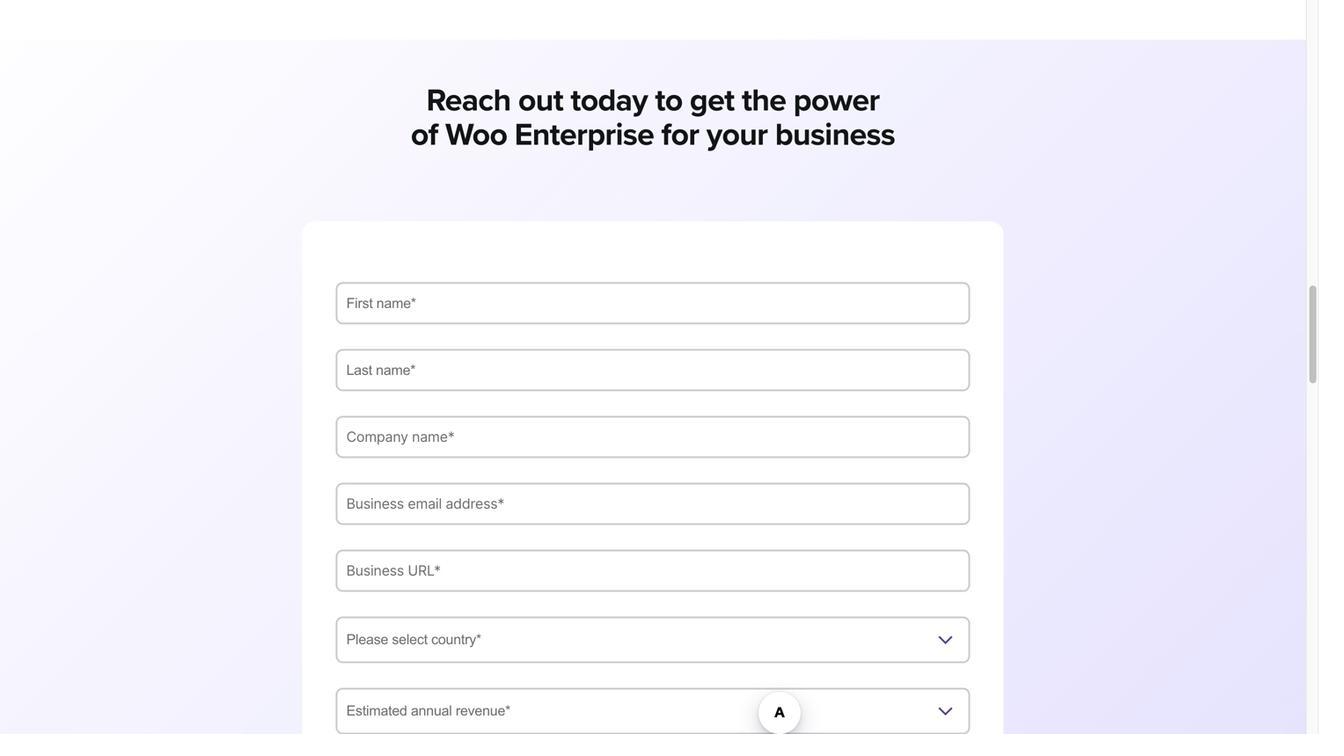 Task type: vqa. For each thing, say whether or not it's contained in the screenshot.
Woo
yes



Task type: locate. For each thing, give the bounding box(es) containing it.
get
[[690, 82, 735, 119]]

woo
[[446, 116, 507, 154]]

Business email address* text field
[[336, 483, 971, 525]]

enterprise
[[515, 116, 654, 154]]

business
[[775, 116, 896, 154]]

the
[[742, 82, 786, 119]]

Business URL* text field
[[336, 550, 971, 592]]

power
[[794, 82, 880, 119]]

to
[[655, 82, 683, 119]]

your
[[707, 116, 768, 154]]

for
[[662, 116, 699, 154]]



Task type: describe. For each thing, give the bounding box(es) containing it.
Last name* text field
[[336, 349, 971, 391]]

out
[[518, 82, 563, 119]]

of
[[411, 116, 438, 154]]

First name* text field
[[336, 282, 971, 324]]

reach
[[427, 82, 511, 119]]

Company name* text field
[[336, 416, 971, 458]]

reach out today to get the power of woo enterprise for your business
[[411, 82, 896, 154]]

today
[[571, 82, 648, 119]]



